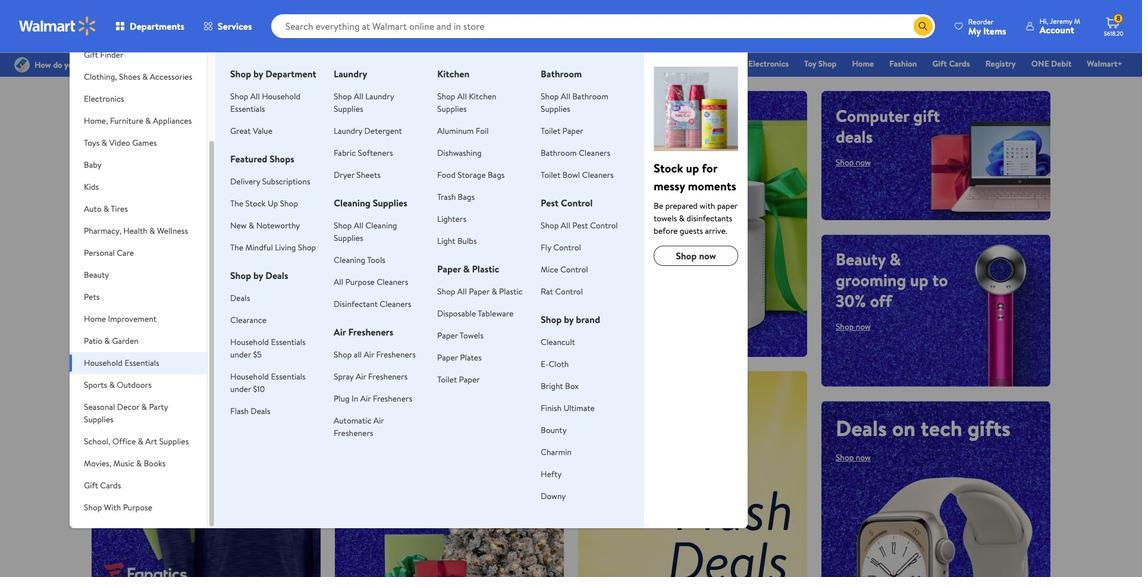 Task type: describe. For each thing, give the bounding box(es) containing it.
paper
[[717, 200, 738, 212]]

toy shop
[[804, 58, 837, 70]]

off for up to 65% off
[[693, 384, 722, 413]]

to for up to 25% off sports-fan gear
[[138, 270, 158, 300]]

prepared
[[665, 200, 698, 212]]

by for brand
[[564, 313, 574, 326]]

Search search field
[[271, 14, 935, 38]]

be
[[654, 200, 663, 212]]

shop now for deals on tech gifts
[[836, 451, 871, 463]]

& inside seasonal decor & party supplies
[[141, 401, 147, 413]]

cleaning for cleaning supplies
[[334, 196, 371, 209]]

off for up to 30% off seasonal decor
[[428, 384, 450, 407]]

shop inside christmas shop link
[[715, 58, 733, 70]]

shop now for computer gift deals
[[836, 156, 871, 168]]

home for home
[[852, 58, 874, 70]]

shop inside the shop all household essentials
[[230, 90, 248, 102]]

guests
[[680, 225, 703, 237]]

toys
[[84, 137, 100, 149]]

disposable tableware
[[437, 308, 514, 320]]

kids
[[84, 181, 99, 193]]

home link
[[847, 57, 880, 70]]

sports-
[[106, 297, 172, 327]]

one
[[1032, 58, 1049, 70]]

1 horizontal spatial toilet paper link
[[541, 125, 584, 137]]

cards for 'gift cards' dropdown button
[[100, 480, 121, 491]]

1 vertical spatial stock
[[245, 198, 266, 209]]

fresheners up seasonal
[[373, 393, 412, 405]]

deals down the mindful living shop
[[266, 269, 288, 282]]

shop all paper & plastic link
[[437, 286, 523, 298]]

cleaners right bowl
[[582, 169, 614, 181]]

electronics for electronics dropdown button on the left top
[[84, 93, 124, 105]]

fly control
[[541, 242, 581, 253]]

finish ultimate
[[541, 402, 595, 414]]

finder for gift finder link
[[637, 58, 661, 70]]

tires
[[111, 203, 128, 215]]

gifts
[[968, 413, 1011, 443]]

shop now link for all new savings
[[349, 314, 423, 343]]

spray
[[334, 371, 354, 383]]

outdoors
[[117, 379, 152, 391]]

cleaning for cleaning tools
[[334, 254, 365, 266]]

to inside beauty & grooming up to 30% off
[[933, 268, 948, 291]]

shop now link for beauty & grooming up to 30% off
[[836, 320, 871, 332]]

supplies inside shop all kitchen supplies
[[437, 103, 467, 115]]

by for deals
[[253, 269, 263, 282]]

disposable
[[437, 308, 476, 320]]

grocery
[[531, 58, 560, 70]]

e-cloth
[[541, 358, 569, 370]]

1 vertical spatial plastic
[[499, 286, 523, 298]]

all for laundry
[[354, 90, 363, 102]]

laundry for laundry detergent
[[334, 125, 362, 137]]

toilet paper for the rightmost toilet paper link
[[541, 125, 584, 137]]

great home deals
[[106, 104, 192, 148]]

items
[[983, 24, 1007, 37]]

home improvement
[[84, 313, 157, 325]]

cleaning tools
[[334, 254, 386, 266]]

personal
[[84, 247, 115, 259]]

supplies inside shop all laundry supplies
[[334, 103, 363, 115]]

0 horizontal spatial bags
[[458, 191, 475, 203]]

bathroom for bathroom cleaners
[[541, 147, 577, 159]]

registry link
[[980, 57, 1021, 70]]

bounty
[[541, 424, 567, 436]]

the for the mindful living shop
[[230, 242, 243, 253]]

off inside beauty & grooming up to 30% off
[[870, 289, 892, 312]]

paper & plastic
[[437, 262, 499, 275]]

charmin
[[541, 446, 572, 458]]

walmart+
[[1087, 58, 1123, 70]]

to for up to 30% off seasonal decor
[[374, 384, 390, 407]]

& inside 'dropdown button'
[[104, 335, 110, 347]]

toilet paper for bottom toilet paper link
[[437, 374, 480, 386]]

paper left plates
[[437, 352, 458, 364]]

supplies down sheets
[[373, 196, 407, 209]]

laundry for laundry
[[334, 67, 367, 80]]

beauty button
[[70, 264, 207, 286]]

dryer sheets link
[[334, 169, 381, 181]]

fresheners up shop all air fresheners at left
[[348, 325, 394, 339]]

reorder my items
[[969, 16, 1007, 37]]

cleancult
[[541, 336, 575, 348]]

shop now for all new savings
[[364, 321, 409, 336]]

household inside the shop all household essentials
[[262, 90, 301, 102]]

baby
[[84, 159, 102, 171]]

disinfectant
[[334, 298, 378, 310]]

shop all bathroom supplies
[[541, 90, 609, 115]]

pest control
[[541, 196, 593, 209]]

up down delivery subscriptions
[[268, 198, 278, 209]]

pharmacy, health & wellness
[[84, 225, 188, 237]]

cleaning inside "shop all cleaning supplies"
[[365, 220, 397, 231]]

rat
[[541, 286, 553, 298]]

light bulbs link
[[437, 235, 477, 247]]

now for deals on tech gifts
[[856, 451, 871, 463]]

books
[[144, 458, 166, 469]]

toilet for toilet bowl cleaners "link"
[[541, 169, 561, 181]]

paper towels link
[[437, 330, 484, 342]]

downy
[[541, 490, 566, 502]]

all for bathroom
[[561, 90, 571, 102]]

movies, music & books
[[84, 458, 166, 469]]

deals up clearance link
[[230, 292, 250, 304]]

all
[[354, 349, 362, 361]]

movies, music & books button
[[70, 453, 207, 475]]

auto & tires button
[[70, 198, 207, 220]]

pets
[[84, 291, 100, 303]]

under for household essentials under $5
[[230, 349, 251, 361]]

deals for great
[[106, 125, 143, 148]]

stock inside stock up for messy moments be prepared with paper towels & disinfectants before guests arrive.
[[654, 160, 683, 176]]

65%
[[650, 384, 688, 413]]

beauty & grooming up to 30% off
[[836, 247, 948, 312]]

0 vertical spatial plastic
[[472, 262, 499, 275]]

all for pest control
[[561, 220, 571, 231]]

cleaners down "all purpose cleaners"
[[380, 298, 411, 310]]

household essentials under $10 link
[[230, 371, 306, 395]]

decor
[[414, 405, 456, 428]]

supplies inside dropdown button
[[159, 436, 189, 447]]

aluminum
[[437, 125, 474, 137]]

fresheners inside automatic air fresheners
[[334, 427, 373, 439]]

health
[[123, 225, 147, 237]]

bathroom inside shop all bathroom supplies
[[573, 90, 609, 102]]

one debit link
[[1026, 57, 1077, 70]]

clothing, shoes & accessories
[[84, 71, 192, 83]]

living
[[275, 242, 296, 253]]

fresheners up spray air fresheners link
[[376, 349, 416, 361]]

clearance
[[230, 314, 267, 326]]

electronics for electronics link
[[749, 58, 789, 70]]

paper down disposable
[[437, 330, 458, 342]]

grocery & essentials
[[531, 58, 605, 70]]

30% inside up to 30% off seasonal decor
[[394, 384, 424, 407]]

fashion link
[[884, 57, 923, 70]]

automatic air fresheners
[[334, 415, 384, 439]]

grooming
[[836, 268, 906, 291]]

paper towels
[[437, 330, 484, 342]]

household for household essentials under $5
[[230, 336, 269, 348]]

flash deals link
[[230, 405, 271, 417]]

shop all bathroom supplies link
[[541, 90, 609, 115]]

department
[[266, 67, 316, 80]]

savings
[[446, 262, 534, 301]]

food
[[437, 169, 456, 181]]

deals link
[[230, 292, 250, 304]]

now for all new savings
[[390, 321, 409, 336]]

toilet for bottom toilet paper link
[[437, 374, 457, 386]]

paper down plates
[[459, 374, 480, 386]]

gift for gift cards link
[[933, 58, 947, 70]]

supplies inside shop all bathroom supplies
[[541, 103, 570, 115]]

flash deals
[[230, 405, 271, 417]]

food storage bags link
[[437, 169, 505, 181]]

up to 65% off
[[593, 384, 722, 413]]

gift finder for gift finder link
[[621, 58, 661, 70]]

fashion
[[890, 58, 917, 70]]

cards for gift cards link
[[949, 58, 970, 70]]

subscriptions
[[262, 176, 310, 187]]

seasonal decor & party supplies button
[[70, 396, 207, 431]]

cleaning tools link
[[334, 254, 386, 266]]

air inside automatic air fresheners
[[374, 415, 384, 427]]

up for up to 25% off sports-fan gear
[[106, 270, 133, 300]]

hi,
[[1040, 16, 1049, 26]]

gift
[[914, 104, 940, 127]]

up inside stock up for messy moments be prepared with paper towels & disinfectants before guests arrive.
[[686, 160, 699, 176]]

beauty for beauty
[[84, 269, 109, 281]]

gift cards button
[[70, 475, 207, 497]]

air right in
[[360, 393, 371, 405]]

all for cleaning supplies
[[354, 220, 363, 231]]

toy
[[804, 58, 817, 70]]

$618.20
[[1104, 29, 1124, 37]]

laundry inside shop all laundry supplies
[[365, 90, 394, 102]]

fresheners down shop all air fresheners at left
[[368, 371, 408, 383]]

gift for gift finder link
[[621, 58, 635, 70]]

now for up to 30% off seasonal decor
[[369, 437, 384, 448]]

supplies inside "shop all cleaning supplies"
[[334, 232, 363, 244]]

household essentials image
[[654, 67, 738, 151]]

toilet bowl cleaners link
[[541, 169, 614, 181]]

shop now for up to 30% off seasonal decor
[[349, 437, 384, 448]]

shop now link for up to 25% off sports-fan gear
[[106, 335, 141, 347]]

off for up to 25% off sports-fan gear
[[206, 270, 235, 300]]

all for paper & plastic
[[457, 286, 467, 298]]

my
[[969, 24, 981, 37]]

jeremy
[[1050, 16, 1073, 26]]



Task type: locate. For each thing, give the bounding box(es) containing it.
all inside shop all laundry supplies
[[354, 90, 363, 102]]

m
[[1074, 16, 1081, 26]]

gift up clothing,
[[84, 49, 98, 61]]

1 horizontal spatial stock
[[654, 160, 683, 176]]

shop now link for up to 30% off seasonal decor
[[349, 437, 384, 448]]

baby button
[[70, 154, 207, 176]]

0 vertical spatial by
[[253, 67, 263, 80]]

all purpose cleaners link
[[334, 276, 408, 288]]

plastic up tableware
[[499, 286, 523, 298]]

1 deals from the left
[[106, 125, 143, 148]]

care
[[117, 247, 134, 259]]

household inside household essentials under $10
[[230, 371, 269, 383]]

0 horizontal spatial up
[[686, 160, 699, 176]]

up inside up to 30% off seasonal decor
[[349, 384, 370, 407]]

2 vertical spatial laundry
[[334, 125, 362, 137]]

air right the spray
[[356, 371, 366, 383]]

0 vertical spatial laundry
[[334, 67, 367, 80]]

0 vertical spatial purpose
[[345, 276, 375, 288]]

now for up to 25% off sports-fan gear
[[126, 335, 141, 347]]

party
[[149, 401, 168, 413]]

fresheners down automatic
[[334, 427, 373, 439]]

& inside beauty & grooming up to 30% off
[[890, 247, 901, 270]]

toilet paper down "paper plates"
[[437, 374, 480, 386]]

now for beauty & grooming up to 30% off
[[856, 320, 871, 332]]

home up patio
[[84, 313, 106, 325]]

supplies inside seasonal decor & party supplies
[[84, 414, 113, 425]]

cards
[[949, 58, 970, 70], [100, 480, 121, 491]]

essentials inside household essentials under $10
[[271, 371, 306, 383]]

up right "pets"
[[106, 270, 133, 300]]

supplies down grocery
[[541, 103, 570, 115]]

bags
[[488, 169, 505, 181], [458, 191, 475, 203]]

household for household essentials
[[84, 357, 123, 369]]

kitchen up foil
[[469, 90, 497, 102]]

the down new
[[230, 242, 243, 253]]

0 vertical spatial up
[[686, 160, 699, 176]]

deals inside great home deals
[[106, 125, 143, 148]]

auto & tires
[[84, 203, 128, 215]]

delivery subscriptions
[[230, 176, 310, 187]]

to for up to 65% off
[[625, 384, 645, 413]]

essentials down patio & garden 'dropdown button'
[[125, 357, 159, 369]]

cleaning left 'tools'
[[334, 254, 365, 266]]

gift
[[84, 49, 98, 61], [621, 58, 635, 70], [933, 58, 947, 70], [84, 480, 98, 491]]

toilet for the rightmost toilet paper link
[[541, 125, 561, 137]]

home inside dropdown button
[[84, 313, 106, 325]]

essentials up household essentials under $10 at the bottom of page
[[271, 336, 306, 348]]

bathroom up shop all bathroom supplies link
[[541, 67, 582, 80]]

1 horizontal spatial pest
[[573, 220, 588, 231]]

gift down movies,
[[84, 480, 98, 491]]

supplies up aluminum
[[437, 103, 467, 115]]

0 vertical spatial bathroom
[[541, 67, 582, 80]]

0 vertical spatial toilet
[[541, 125, 561, 137]]

0 horizontal spatial toilet paper link
[[437, 374, 480, 386]]

deals left on
[[836, 413, 887, 443]]

1 vertical spatial cleaning
[[365, 220, 397, 231]]

great value
[[230, 125, 273, 137]]

1 vertical spatial toilet paper link
[[437, 374, 480, 386]]

paper plates link
[[437, 352, 482, 364]]

cleaners down 'tools'
[[377, 276, 408, 288]]

1 horizontal spatial purpose
[[345, 276, 375, 288]]

beauty for beauty & grooming up to 30% off
[[836, 247, 886, 270]]

gift cards inside dropdown button
[[84, 480, 121, 491]]

to inside the up to 25% off sports-fan gear
[[138, 270, 158, 300]]

deals for computer
[[836, 125, 873, 148]]

1 vertical spatial under
[[230, 383, 251, 395]]

all for shop by department
[[250, 90, 260, 102]]

control for rat control
[[555, 286, 583, 298]]

gift cards for gift cards link
[[933, 58, 970, 70]]

beauty inside beauty & grooming up to 30% off
[[836, 247, 886, 270]]

electronics inside dropdown button
[[84, 93, 124, 105]]

2 under from the top
[[230, 383, 251, 395]]

0 vertical spatial under
[[230, 349, 251, 361]]

0 horizontal spatial beauty
[[84, 269, 109, 281]]

plastic up "shop all paper & plastic" link in the left of the page
[[472, 262, 499, 275]]

up right box
[[593, 384, 620, 413]]

shop now for up to 25% off sports-fan gear
[[106, 335, 141, 347]]

fabric softeners
[[334, 147, 393, 159]]

shop all household essentials
[[230, 90, 301, 115]]

0 horizontal spatial finder
[[100, 49, 123, 61]]

shop inside shop all laundry supplies
[[334, 90, 352, 102]]

0 horizontal spatial purpose
[[123, 502, 152, 513]]

clearance link
[[230, 314, 267, 326]]

plug in air fresheners link
[[334, 393, 412, 405]]

laundry up shop all laundry supplies link
[[334, 67, 367, 80]]

cleaning down cleaning supplies
[[365, 220, 397, 231]]

control for mice control
[[560, 264, 588, 275]]

gift right fashion
[[933, 58, 947, 70]]

delivery
[[230, 176, 260, 187]]

shop all air fresheners
[[334, 349, 416, 361]]

essentials for household essentials under $10
[[271, 371, 306, 383]]

finder up clothing,
[[100, 49, 123, 61]]

bathroom up bowl
[[541, 147, 577, 159]]

air down disinfectant
[[334, 325, 346, 339]]

fly control link
[[541, 242, 581, 253]]

1 vertical spatial gift cards
[[84, 480, 121, 491]]

cleaning down dryer sheets link
[[334, 196, 371, 209]]

patio & garden button
[[70, 330, 207, 352]]

with
[[104, 502, 121, 513]]

essentials for household essentials
[[125, 357, 159, 369]]

departments
[[130, 20, 185, 33]]

kitchen up shop all kitchen supplies
[[437, 67, 470, 80]]

by for department
[[253, 67, 263, 80]]

2 deals from the left
[[836, 125, 873, 148]]

household up sports
[[84, 357, 123, 369]]

under inside household essentials under $10
[[230, 383, 251, 395]]

walmart image
[[19, 17, 96, 36]]

the up new
[[230, 198, 243, 209]]

1 vertical spatial kitchen
[[469, 90, 497, 102]]

for
[[702, 160, 718, 176]]

by up the shop all household essentials
[[253, 67, 263, 80]]

cleancult link
[[541, 336, 575, 348]]

new
[[230, 220, 247, 231]]

seasonal
[[349, 405, 410, 428]]

pest up shop all pest control
[[541, 196, 559, 209]]

stock up messy
[[654, 160, 683, 176]]

by down mindful
[[253, 269, 263, 282]]

control for pest control
[[561, 196, 593, 209]]

1 vertical spatial by
[[253, 269, 263, 282]]

1 horizontal spatial cards
[[949, 58, 970, 70]]

bowl
[[563, 169, 580, 181]]

toys & video games
[[84, 137, 157, 149]]

0 horizontal spatial deals
[[106, 125, 143, 148]]

electronics down clothing,
[[84, 93, 124, 105]]

gift cards for 'gift cards' dropdown button
[[84, 480, 121, 491]]

toilet paper link down "paper plates"
[[437, 374, 480, 386]]

0 horizontal spatial toilet paper
[[437, 374, 480, 386]]

now for computer gift deals
[[856, 156, 871, 168]]

shop inside shop with purpose dropdown button
[[84, 502, 102, 513]]

household inside dropdown button
[[84, 357, 123, 369]]

rat control
[[541, 286, 583, 298]]

the
[[230, 198, 243, 209], [230, 242, 243, 253]]

gift down walmart site-wide search field
[[621, 58, 635, 70]]

in
[[352, 393, 358, 405]]

all inside the shop all household essentials
[[250, 90, 260, 102]]

supplies right art
[[159, 436, 189, 447]]

air right all
[[364, 349, 374, 361]]

control
[[561, 196, 593, 209], [590, 220, 618, 231], [553, 242, 581, 253], [560, 264, 588, 275], [555, 286, 583, 298]]

shop now link for computer gift deals
[[836, 156, 871, 168]]

featured shops
[[230, 152, 295, 165]]

0 horizontal spatial 30%
[[394, 384, 424, 407]]

search icon image
[[919, 21, 928, 31]]

bathroom down the grocery & essentials link
[[573, 90, 609, 102]]

up inside the up to 25% off sports-fan gear
[[106, 270, 133, 300]]

shop inside shop all bathroom supplies
[[541, 90, 559, 102]]

0 horizontal spatial cards
[[100, 480, 121, 491]]

essentials inside 'household essentials under $5'
[[271, 336, 306, 348]]

1 horizontal spatial gift cards
[[933, 58, 970, 70]]

household essentials button
[[70, 352, 207, 374]]

shop all air fresheners link
[[334, 349, 416, 361]]

0 horizontal spatial pest
[[541, 196, 559, 209]]

purpose inside shop with purpose dropdown button
[[123, 502, 152, 513]]

home, furniture & appliances
[[84, 115, 192, 127]]

finder for gift finder dropdown button
[[100, 49, 123, 61]]

0 vertical spatial toilet paper link
[[541, 125, 584, 137]]

1 vertical spatial bathroom
[[573, 90, 609, 102]]

up for up to 30% off seasonal decor
[[349, 384, 370, 407]]

sheets
[[357, 169, 381, 181]]

up
[[686, 160, 699, 176], [910, 268, 929, 291]]

pets button
[[70, 286, 207, 308]]

gift cards down my
[[933, 58, 970, 70]]

the mindful living shop
[[230, 242, 316, 253]]

great for great value
[[230, 125, 251, 137]]

household up $10
[[230, 371, 269, 383]]

up right the grooming
[[910, 268, 929, 291]]

0 vertical spatial home
[[852, 58, 874, 70]]

off inside up to 30% off seasonal decor
[[428, 384, 450, 407]]

0 vertical spatial 30%
[[836, 289, 866, 312]]

off inside the up to 25% off sports-fan gear
[[206, 270, 235, 300]]

electronics button
[[70, 88, 207, 110]]

toilet up bathroom cleaners "link"
[[541, 125, 561, 137]]

household down shop by department
[[262, 90, 301, 102]]

home for home improvement
[[84, 313, 106, 325]]

toilet down "paper plates"
[[437, 374, 457, 386]]

0 vertical spatial the
[[230, 198, 243, 209]]

gift finder for gift finder dropdown button
[[84, 49, 123, 61]]

stock up new & noteworthy
[[245, 198, 266, 209]]

cards up with
[[100, 480, 121, 491]]

control up shop all pest control
[[561, 196, 593, 209]]

1 vertical spatial 30%
[[394, 384, 424, 407]]

toilet paper link up bathroom cleaners "link"
[[541, 125, 584, 137]]

electronics left toy
[[749, 58, 789, 70]]

up inside beauty & grooming up to 30% off
[[910, 268, 929, 291]]

1 horizontal spatial gift finder
[[621, 58, 661, 70]]

1 horizontal spatial 30%
[[836, 289, 866, 312]]

shop inside shop all kitchen supplies
[[437, 90, 455, 102]]

school, office & art supplies
[[84, 436, 189, 447]]

30% inside beauty & grooming up to 30% off
[[836, 289, 866, 312]]

0 vertical spatial toilet paper
[[541, 125, 584, 137]]

2 vertical spatial cleaning
[[334, 254, 365, 266]]

2 vertical spatial toilet
[[437, 374, 457, 386]]

0 vertical spatial electronics
[[749, 58, 789, 70]]

shop all paper & plastic
[[437, 286, 523, 298]]

1 vertical spatial electronics
[[84, 93, 124, 105]]

ultimate
[[564, 402, 595, 414]]

kitchen
[[437, 67, 470, 80], [469, 90, 497, 102]]

shop inside "shop all cleaning supplies"
[[334, 220, 352, 231]]

deals inside computer gift deals
[[836, 125, 873, 148]]

shop now link for deals on tech gifts
[[836, 451, 871, 463]]

1 vertical spatial toilet
[[541, 169, 561, 181]]

all inside shop all bathroom supplies
[[561, 90, 571, 102]]

1 horizontal spatial finder
[[637, 58, 661, 70]]

deals right flash
[[251, 405, 271, 417]]

paper down 'light'
[[437, 262, 461, 275]]

by left brand
[[564, 313, 574, 326]]

supplies down seasonal in the bottom left of the page
[[84, 414, 113, 425]]

1 horizontal spatial great
[[230, 125, 251, 137]]

1 horizontal spatial bags
[[488, 169, 505, 181]]

to inside up to 30% off seasonal decor
[[374, 384, 390, 407]]

up down spray air fresheners link
[[349, 384, 370, 407]]

0 horizontal spatial gift finder
[[84, 49, 123, 61]]

under inside 'household essentials under $5'
[[230, 349, 251, 361]]

bathroom cleaners link
[[541, 147, 611, 159]]

kids button
[[70, 176, 207, 198]]

purpose down cleaning tools
[[345, 276, 375, 288]]

kitchen inside shop all kitchen supplies
[[469, 90, 497, 102]]

household for household essentials under $10
[[230, 371, 269, 383]]

fabric
[[334, 147, 356, 159]]

air
[[334, 325, 346, 339], [364, 349, 374, 361], [356, 371, 366, 383], [360, 393, 371, 405], [374, 415, 384, 427]]

all for kitchen
[[457, 90, 467, 102]]

grocery & essentials link
[[526, 57, 610, 70]]

computer gift deals
[[836, 104, 940, 148]]

household inside 'household essentials under $5'
[[230, 336, 269, 348]]

Walmart Site-Wide search field
[[271, 14, 935, 38]]

all inside shop all kitchen supplies
[[457, 90, 467, 102]]

1 under from the top
[[230, 349, 251, 361]]

moments
[[688, 178, 736, 194]]

1 vertical spatial pest
[[573, 220, 588, 231]]

gift finder down search search box
[[621, 58, 661, 70]]

gift for 'gift cards' dropdown button
[[84, 480, 98, 491]]

decor
[[117, 401, 139, 413]]

1 horizontal spatial electronics
[[749, 58, 789, 70]]

purpose down 'gift cards' dropdown button
[[123, 502, 152, 513]]

great for great home deals
[[106, 104, 147, 127]]

& inside stock up for messy moments be prepared with paper towels & disinfectants before guests arrive.
[[679, 212, 685, 224]]

supplies up cleaning tools link
[[334, 232, 363, 244]]

cards down my
[[949, 58, 970, 70]]

laundry up detergent
[[365, 90, 394, 102]]

gift cards down movies,
[[84, 480, 121, 491]]

0 vertical spatial pest
[[541, 196, 559, 209]]

home
[[852, 58, 874, 70], [84, 313, 106, 325]]

toilet left bowl
[[541, 169, 561, 181]]

shop all kitchen supplies
[[437, 90, 497, 115]]

shop inside toy shop link
[[819, 58, 837, 70]]

1 vertical spatial up
[[910, 268, 929, 291]]

essentials down search search box
[[570, 58, 605, 70]]

registry
[[986, 58, 1016, 70]]

0 horizontal spatial home
[[84, 313, 106, 325]]

automatic
[[334, 415, 372, 427]]

essentials inside the shop all household essentials
[[230, 103, 265, 115]]

gift for gift finder dropdown button
[[84, 49, 98, 61]]

light
[[437, 235, 456, 247]]

under left $5
[[230, 349, 251, 361]]

under left $10
[[230, 383, 251, 395]]

paper up disposable tableware link
[[469, 286, 490, 298]]

home left fashion
[[852, 58, 874, 70]]

cleaning supplies
[[334, 196, 407, 209]]

air down plug in air fresheners
[[374, 415, 384, 427]]

toilet paper link
[[541, 125, 584, 137], [437, 374, 480, 386]]

shop all laundry supplies link
[[334, 90, 394, 115]]

bathroom for bathroom
[[541, 67, 582, 80]]

control right 'rat'
[[555, 286, 583, 298]]

bags right the trash
[[458, 191, 475, 203]]

stock
[[654, 160, 683, 176], [245, 198, 266, 209]]

all inside "shop all cleaning supplies"
[[354, 220, 363, 231]]

debit
[[1051, 58, 1072, 70]]

0 vertical spatial cards
[[949, 58, 970, 70]]

the for the stock up shop
[[230, 198, 243, 209]]

essentials down 'household essentials under $5'
[[271, 371, 306, 383]]

25%
[[163, 270, 201, 300]]

toilet paper up bathroom cleaners "link"
[[541, 125, 584, 137]]

2 vertical spatial by
[[564, 313, 574, 326]]

1 vertical spatial purpose
[[123, 502, 152, 513]]

1 horizontal spatial home
[[852, 58, 874, 70]]

shop with purpose button
[[70, 497, 207, 519]]

bounty link
[[541, 424, 567, 436]]

shop all laundry supplies
[[334, 90, 394, 115]]

fabric softeners link
[[334, 147, 393, 159]]

1 vertical spatial the
[[230, 242, 243, 253]]

supplies up laundry detergent link
[[334, 103, 363, 115]]

household up $5
[[230, 336, 269, 348]]

1 vertical spatial laundry
[[365, 90, 394, 102]]

1 the from the top
[[230, 198, 243, 209]]

shop all cleaning supplies
[[334, 220, 397, 244]]

lighters link
[[437, 213, 467, 225]]

walmart+ link
[[1082, 57, 1128, 70]]

gift finder button
[[70, 44, 207, 66]]

great inside great home deals
[[106, 104, 147, 127]]

essentials up great value link
[[230, 103, 265, 115]]

bathroom
[[541, 67, 582, 80], [573, 90, 609, 102], [541, 147, 577, 159]]

0 horizontal spatial stock
[[245, 198, 266, 209]]

laundry up 'fabric'
[[334, 125, 362, 137]]

0 vertical spatial cleaning
[[334, 196, 371, 209]]

0 vertical spatial stock
[[654, 160, 683, 176]]

1 horizontal spatial up
[[910, 268, 929, 291]]

1 horizontal spatial toilet paper
[[541, 125, 584, 137]]

2 the from the top
[[230, 242, 243, 253]]

bags right storage on the top
[[488, 169, 505, 181]]

detergent
[[364, 125, 402, 137]]

0 horizontal spatial great
[[106, 104, 147, 127]]

services button
[[194, 12, 262, 40]]

shop all cleaning supplies link
[[334, 220, 397, 244]]

up for up to 65% off
[[593, 384, 620, 413]]

0 vertical spatial kitchen
[[437, 67, 470, 80]]

1 vertical spatial cards
[[100, 480, 121, 491]]

0 horizontal spatial gift cards
[[84, 480, 121, 491]]

under for household essentials under $10
[[230, 383, 251, 395]]

essentials for household essentials under $5
[[271, 336, 306, 348]]

control down pest control
[[590, 220, 618, 231]]

beauty inside "dropdown button"
[[84, 269, 109, 281]]

toy shop link
[[799, 57, 842, 70]]

up left the for
[[686, 160, 699, 176]]

gift finder inside gift finder link
[[621, 58, 661, 70]]

paper up bathroom cleaners "link"
[[563, 125, 584, 137]]

fan
[[172, 297, 202, 327]]

control for fly control
[[553, 242, 581, 253]]

2 vertical spatial bathroom
[[541, 147, 577, 159]]

1 vertical spatial toilet paper
[[437, 374, 480, 386]]

0 vertical spatial bags
[[488, 169, 505, 181]]

essentials inside dropdown button
[[125, 357, 159, 369]]

0 vertical spatial gift cards
[[933, 58, 970, 70]]

gift finder inside gift finder dropdown button
[[84, 49, 123, 61]]

shop now for beauty & grooming up to 30% off
[[836, 320, 871, 332]]

pharmacy, health & wellness button
[[70, 220, 207, 242]]

1 horizontal spatial beauty
[[836, 247, 886, 270]]

finder inside dropdown button
[[100, 49, 123, 61]]

1 vertical spatial bags
[[458, 191, 475, 203]]

control right 'fly'
[[553, 242, 581, 253]]

finder left christmas
[[637, 58, 661, 70]]

shop inside the shop now link
[[364, 321, 387, 336]]

by
[[253, 67, 263, 80], [253, 269, 263, 282], [564, 313, 574, 326]]

0 horizontal spatial electronics
[[84, 93, 124, 105]]

1 vertical spatial home
[[84, 313, 106, 325]]

1 horizontal spatial deals
[[836, 125, 873, 148]]

pest down pest control
[[573, 220, 588, 231]]

control right mice
[[560, 264, 588, 275]]

furniture
[[110, 115, 143, 127]]

cards inside dropdown button
[[100, 480, 121, 491]]

cleaners up toilet bowl cleaners
[[579, 147, 611, 159]]



Task type: vqa. For each thing, say whether or not it's contained in the screenshot.


